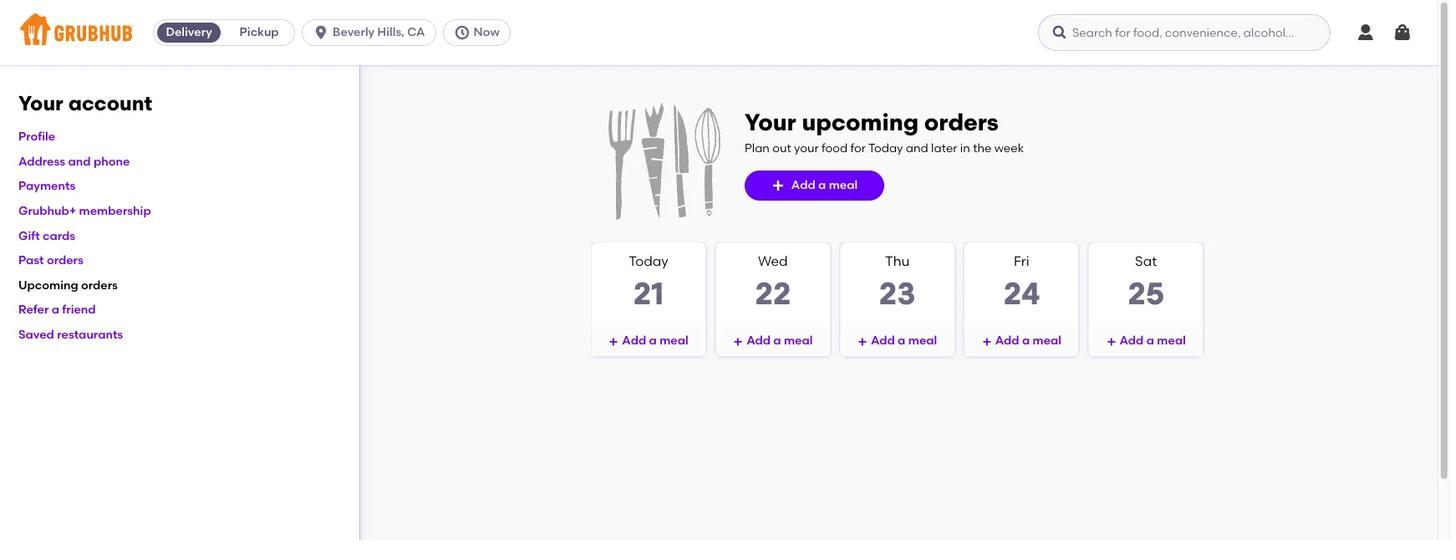 Task type: describe. For each thing, give the bounding box(es) containing it.
24
[[1004, 275, 1041, 312]]

25
[[1128, 275, 1165, 312]]

out
[[773, 141, 792, 155]]

svg image inside 'now' button
[[454, 24, 470, 41]]

today 21
[[629, 253, 669, 312]]

phone
[[94, 155, 130, 169]]

orders for upcoming orders
[[81, 278, 118, 293]]

profile link
[[18, 130, 55, 144]]

meal for 22
[[784, 334, 813, 348]]

meal for 24
[[1033, 334, 1062, 348]]

orders for past orders
[[47, 254, 83, 268]]

past
[[18, 254, 44, 268]]

account
[[68, 91, 152, 115]]

meal down food
[[829, 178, 858, 192]]

payments
[[18, 179, 76, 194]]

orders inside your upcoming orders plan out your food for today and later in the week
[[925, 108, 999, 136]]

refer a friend link
[[18, 303, 96, 317]]

and inside your upcoming orders plan out your food for today and later in the week
[[906, 141, 929, 155]]

upcoming orders
[[18, 278, 118, 293]]

add for 25
[[1120, 334, 1144, 348]]

restaurants
[[57, 328, 123, 342]]

today inside your upcoming orders plan out your food for today and later in the week
[[869, 141, 903, 155]]

saved
[[18, 328, 54, 342]]

ca
[[407, 25, 425, 39]]

refer
[[18, 303, 49, 317]]

add a meal button for 23
[[841, 326, 955, 356]]

your upcoming orders plan out your food for today and later in the week
[[745, 108, 1024, 155]]

add a meal button for 21
[[592, 326, 706, 356]]

gift
[[18, 229, 40, 243]]

thu 23
[[879, 253, 916, 312]]

your for account
[[18, 91, 63, 115]]

add a meal for 21
[[622, 334, 689, 348]]

pickup button
[[224, 19, 294, 46]]

address and phone
[[18, 155, 130, 169]]

upcoming orders link
[[18, 278, 118, 293]]

membership
[[79, 204, 151, 218]]

profile
[[18, 130, 55, 144]]

22
[[755, 275, 791, 312]]

0 horizontal spatial and
[[68, 155, 91, 169]]

add for 22
[[747, 334, 771, 348]]

a down food
[[819, 178, 826, 192]]

0 horizontal spatial today
[[629, 253, 669, 269]]

now button
[[443, 19, 517, 46]]

address and phone link
[[18, 155, 130, 169]]

add a meal for 24
[[996, 334, 1062, 348]]

plan
[[745, 141, 770, 155]]

a for 21
[[649, 334, 657, 348]]

add for 21
[[622, 334, 647, 348]]

a for 22
[[774, 334, 782, 348]]

add a meal button for 25
[[1090, 326, 1203, 356]]



Task type: vqa. For each thing, say whether or not it's contained in the screenshot.


Task type: locate. For each thing, give the bounding box(es) containing it.
0 vertical spatial today
[[869, 141, 903, 155]]

meal
[[829, 178, 858, 192], [660, 334, 689, 348], [784, 334, 813, 348], [909, 334, 938, 348], [1033, 334, 1062, 348], [1158, 334, 1186, 348]]

and left later
[[906, 141, 929, 155]]

add a meal down 22
[[747, 334, 813, 348]]

today up 21
[[629, 253, 669, 269]]

your inside your upcoming orders plan out your food for today and later in the week
[[745, 108, 797, 136]]

past orders
[[18, 254, 83, 268]]

address
[[18, 155, 65, 169]]

add a meal button down 24
[[965, 326, 1079, 356]]

hills,
[[378, 25, 405, 39]]

0 horizontal spatial your
[[18, 91, 63, 115]]

your account
[[18, 91, 152, 115]]

add a meal
[[792, 178, 858, 192], [622, 334, 689, 348], [747, 334, 813, 348], [871, 334, 938, 348], [996, 334, 1062, 348], [1120, 334, 1186, 348]]

a for 24
[[1023, 334, 1030, 348]]

meal for 23
[[909, 334, 938, 348]]

saved restaurants
[[18, 328, 123, 342]]

add a meal down 25
[[1120, 334, 1186, 348]]

your up profile link at top left
[[18, 91, 63, 115]]

orders
[[925, 108, 999, 136], [47, 254, 83, 268], [81, 278, 118, 293]]

meal down 22
[[784, 334, 813, 348]]

upcoming
[[18, 278, 78, 293]]

thu
[[885, 253, 910, 269]]

cards
[[43, 229, 75, 243]]

add a meal for 23
[[871, 334, 938, 348]]

meal down the 23
[[909, 334, 938, 348]]

1 horizontal spatial today
[[869, 141, 903, 155]]

add a meal down food
[[792, 178, 858, 192]]

delivery
[[166, 25, 212, 39]]

and left phone
[[68, 155, 91, 169]]

1 vertical spatial today
[[629, 253, 669, 269]]

for
[[851, 141, 866, 155]]

sat 25
[[1128, 253, 1165, 312]]

a down 25
[[1147, 334, 1155, 348]]

delivery button
[[154, 19, 224, 46]]

add down your
[[792, 178, 816, 192]]

wed
[[758, 253, 788, 269]]

a right refer
[[52, 303, 59, 317]]

add down 21
[[622, 334, 647, 348]]

1 svg image from the left
[[609, 337, 619, 347]]

svg image inside beverly hills, ca button
[[313, 24, 330, 41]]

add a meal button for 24
[[965, 326, 1079, 356]]

add a meal for 22
[[747, 334, 813, 348]]

later
[[932, 141, 958, 155]]

add a meal button down the 23
[[841, 326, 955, 356]]

23
[[879, 275, 916, 312]]

Search for food, convenience, alcohol... search field
[[1039, 14, 1331, 51]]

a for 25
[[1147, 334, 1155, 348]]

add for 23
[[871, 334, 895, 348]]

grubhub+
[[18, 204, 76, 218]]

grubhub+ membership
[[18, 204, 151, 218]]

1 vertical spatial orders
[[47, 254, 83, 268]]

svg image
[[1356, 23, 1376, 43], [1393, 23, 1413, 43], [313, 24, 330, 41], [454, 24, 470, 41], [1052, 24, 1069, 41], [772, 179, 785, 192], [733, 337, 744, 347], [982, 337, 992, 347], [1107, 337, 1117, 347]]

1 horizontal spatial your
[[745, 108, 797, 136]]

in
[[961, 141, 971, 155]]

add
[[792, 178, 816, 192], [622, 334, 647, 348], [747, 334, 771, 348], [871, 334, 895, 348], [996, 334, 1020, 348], [1120, 334, 1144, 348]]

beverly hills, ca
[[333, 25, 425, 39]]

meal for 21
[[660, 334, 689, 348]]

fri 24
[[1004, 253, 1041, 312]]

now
[[474, 25, 500, 39]]

0 horizontal spatial svg image
[[609, 337, 619, 347]]

add a meal button down 25
[[1090, 326, 1203, 356]]

and
[[906, 141, 929, 155], [68, 155, 91, 169]]

your for upcoming
[[745, 108, 797, 136]]

today right for
[[869, 141, 903, 155]]

orders up friend
[[81, 278, 118, 293]]

pickup
[[240, 25, 279, 39]]

meal down 25
[[1158, 334, 1186, 348]]

svg image for 21
[[609, 337, 619, 347]]

a
[[819, 178, 826, 192], [52, 303, 59, 317], [649, 334, 657, 348], [774, 334, 782, 348], [898, 334, 906, 348], [1023, 334, 1030, 348], [1147, 334, 1155, 348]]

add a meal down 21
[[622, 334, 689, 348]]

friend
[[62, 303, 96, 317]]

0 vertical spatial orders
[[925, 108, 999, 136]]

beverly
[[333, 25, 375, 39]]

main navigation navigation
[[0, 0, 1438, 65]]

add down 22
[[747, 334, 771, 348]]

a down 24
[[1023, 334, 1030, 348]]

gift cards link
[[18, 229, 75, 243]]

week
[[995, 141, 1024, 155]]

wed 22
[[755, 253, 791, 312]]

add for 24
[[996, 334, 1020, 348]]

add a meal button down your
[[745, 171, 885, 201]]

saved restaurants link
[[18, 328, 123, 342]]

add a meal button down 21
[[592, 326, 706, 356]]

add a meal button down 22
[[716, 326, 830, 356]]

orders up upcoming orders
[[47, 254, 83, 268]]

food
[[822, 141, 848, 155]]

svg image
[[609, 337, 619, 347], [858, 337, 868, 347]]

add a meal button for 22
[[716, 326, 830, 356]]

beverly hills, ca button
[[302, 19, 443, 46]]

a down the 23
[[898, 334, 906, 348]]

refer a friend
[[18, 303, 96, 317]]

sat
[[1136, 253, 1158, 269]]

add down 24
[[996, 334, 1020, 348]]

grubhub+ membership link
[[18, 204, 151, 218]]

fri
[[1014, 253, 1030, 269]]

add a meal down 24
[[996, 334, 1062, 348]]

payments link
[[18, 179, 76, 194]]

meal down 24
[[1033, 334, 1062, 348]]

add a meal down the 23
[[871, 334, 938, 348]]

a down 21
[[649, 334, 657, 348]]

2 svg image from the left
[[858, 337, 868, 347]]

meal for 25
[[1158, 334, 1186, 348]]

gift cards
[[18, 229, 75, 243]]

21
[[633, 275, 664, 312]]

a down 22
[[774, 334, 782, 348]]

today
[[869, 141, 903, 155], [629, 253, 669, 269]]

upcoming
[[802, 108, 919, 136]]

meal down 21
[[660, 334, 689, 348]]

your up out
[[745, 108, 797, 136]]

2 vertical spatial orders
[[81, 278, 118, 293]]

add down 25
[[1120, 334, 1144, 348]]

your
[[794, 141, 819, 155]]

svg image for 23
[[858, 337, 868, 347]]

add down the 23
[[871, 334, 895, 348]]

the
[[973, 141, 992, 155]]

add a meal for 25
[[1120, 334, 1186, 348]]

add a meal button
[[745, 171, 885, 201], [592, 326, 706, 356], [716, 326, 830, 356], [841, 326, 955, 356], [965, 326, 1079, 356], [1090, 326, 1203, 356]]

1 horizontal spatial svg image
[[858, 337, 868, 347]]

past orders link
[[18, 254, 83, 268]]

orders up the in
[[925, 108, 999, 136]]

a for 23
[[898, 334, 906, 348]]

your
[[18, 91, 63, 115], [745, 108, 797, 136]]

1 horizontal spatial and
[[906, 141, 929, 155]]



